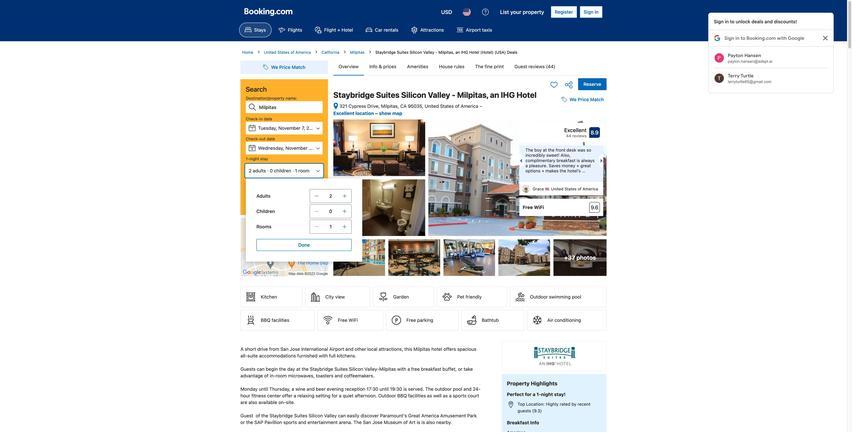 Task type: locate. For each thing, give the bounding box(es) containing it.
reviews left (44)
[[529, 64, 545, 69]]

airport inside a short drive from san jose international airport and other local attractions, this milpitas hotel offers spacious all-suite accommodations furnished with full kitchens. guests can begin the day at the staybridge suites silicon valley-milpitas with a free breakfast buffet, or take advantage of in-room microwaves, toasters and coffeemakers. monday until thursday, a wine and beer evening reception 17:30 until 19:30 is served. the outdoor pool and 24- hour fitness center offer a relaxing setting for a quiet afternoon. outdoor bbq facilities as well as a sports court are also available on-site. guest  of the staybridge suites silicon valley can easily discover paramount's great america amusement park or the sap pavillion sports and entertainment arena. the san jose museum of art is is also
[[329, 346, 344, 352]]

the down money
[[560, 168, 566, 173]]

breakfast right free
[[421, 366, 441, 372]]

1 vertical spatial +
[[577, 163, 579, 168]]

of left art at the left of the page
[[403, 420, 408, 425]]

free down grace
[[523, 205, 533, 210]]

1 horizontal spatial +
[[542, 168, 544, 173]]

airport up "full"
[[329, 346, 344, 352]]

0 horizontal spatial united states of america
[[264, 50, 311, 55]]

jose
[[290, 346, 300, 352], [372, 420, 383, 425]]

1 vertical spatial san
[[363, 420, 371, 425]]

1 vertical spatial 1-
[[537, 392, 541, 397]]

bbq facilities button
[[241, 310, 315, 331]]

coffeemakers.
[[344, 373, 375, 379]]

until right '17:30'
[[380, 386, 389, 392]]

1- up 'location:'
[[537, 392, 541, 397]]

2 inside button
[[249, 168, 252, 173]]

for down the evening
[[332, 393, 338, 399]]

suites up drive, at the top left
[[376, 90, 400, 100]]

adults
[[253, 168, 266, 173]]

a inside the boy at the front desk was so incredibly sweet! also, complimentary breakfast is always a pleasure. saves money + great options + makes the hotel's …
[[526, 163, 528, 168]]

price
[[279, 64, 290, 70], [578, 97, 589, 102]]

makes
[[546, 168, 559, 173]]

united right the home
[[264, 50, 276, 55]]

suites
[[397, 50, 409, 55], [376, 90, 400, 100], [334, 366, 348, 372], [294, 413, 307, 418]]

2 · from the left
[[292, 168, 294, 173]]

facilities down served.
[[408, 393, 426, 399]]

parking
[[417, 317, 433, 323]]

cypress
[[349, 103, 366, 109]]

2 horizontal spatial united
[[551, 187, 564, 191]]

- down house rules link
[[452, 90, 456, 100]]

- up house rules link
[[436, 50, 437, 55]]

2 for 2
[[329, 193, 332, 199]]

2 check- from the top
[[246, 136, 259, 141]]

2 horizontal spatial states
[[565, 187, 577, 191]]

0 vertical spatial free wifi
[[523, 205, 544, 210]]

1 horizontal spatial with
[[397, 366, 406, 372]]

milpitas,
[[439, 50, 454, 55], [457, 90, 488, 100], [381, 103, 399, 109]]

sign right register
[[584, 9, 594, 15]]

check- for in
[[246, 117, 259, 121]]

0 horizontal spatial excellent
[[333, 111, 354, 116]]

1 vertical spatial we price match
[[570, 97, 604, 102]]

1 vertical spatial can
[[338, 413, 346, 418]]

map inside search 'section'
[[290, 250, 299, 256]]

of inside "link"
[[291, 50, 294, 55]]

other
[[355, 346, 366, 352]]

museum
[[384, 420, 402, 425]]

of down flights link
[[291, 50, 294, 55]]

staybridge suites silicon valley - milpitas, an ihg hotel (hotel) (usa) deals link
[[375, 50, 518, 55]]

0 vertical spatial ihg
[[461, 50, 468, 55]]

milpitas up overview
[[350, 50, 365, 55]]

highlights
[[531, 380, 557, 387]]

november
[[278, 125, 301, 131], [285, 145, 308, 151]]

photos
[[577, 254, 596, 261]]

0 vertical spatial guest
[[515, 64, 527, 69]]

1 vertical spatial breakfast
[[421, 366, 441, 372]]

money
[[562, 163, 575, 168]]

in inside search 'section'
[[259, 117, 263, 121]]

take
[[464, 366, 473, 372]]

price down united states of america "link"
[[279, 64, 290, 70]]

of
[[291, 50, 294, 55], [455, 103, 459, 109], [578, 187, 582, 191], [264, 373, 269, 379], [256, 413, 260, 418], [403, 420, 408, 425]]

2 vertical spatial +
[[542, 168, 544, 173]]

night
[[250, 156, 259, 161], [541, 392, 553, 397]]

0 vertical spatial milpitas
[[350, 50, 365, 55]]

1 horizontal spatial match
[[590, 97, 604, 102]]

1 vertical spatial map
[[290, 250, 299, 256]]

0 horizontal spatial we
[[271, 64, 278, 70]]

info left the &
[[369, 64, 378, 69]]

+ right flight on the top left of the page
[[337, 27, 340, 33]]

quiet
[[343, 393, 354, 399]]

states down flights link
[[277, 50, 289, 55]]

1 horizontal spatial airport
[[466, 27, 481, 33]]

rated excellent element
[[523, 126, 587, 134]]

buffet,
[[443, 366, 457, 372]]

1 vertical spatial 2023
[[314, 145, 326, 151]]

info inside info & prices link
[[369, 64, 378, 69]]

breakfast inside the boy at the front desk was so incredibly sweet! also, complimentary breakfast is always a pleasure. saves money + great options + makes the hotel's …
[[557, 158, 576, 163]]

price inside search 'section'
[[279, 64, 290, 70]]

unlock
[[736, 19, 750, 24]]

1 horizontal spatial until
[[380, 386, 389, 392]]

with left free
[[397, 366, 406, 372]]

staybridge up cypress
[[333, 90, 374, 100]]

0 vertical spatial facilities
[[272, 317, 289, 323]]

list your property link
[[496, 4, 548, 20]]

or left take
[[458, 366, 463, 372]]

0 horizontal spatial we price match button
[[260, 61, 308, 73]]

1 horizontal spatial price
[[578, 97, 589, 102]]

0 horizontal spatial wifi
[[349, 317, 358, 323]]

so
[[587, 148, 591, 153]]

are
[[241, 400, 247, 405]]

2 vertical spatial hotel
[[517, 90, 537, 100]]

free wifi inside button
[[338, 317, 358, 323]]

1 horizontal spatial we price match button
[[559, 94, 607, 106]]

milpitas, for staybridge suites silicon valley - milpitas, an ihg hotel
[[457, 90, 488, 100]]

with
[[319, 353, 328, 359], [397, 366, 406, 372]]

0 vertical spatial -
[[436, 50, 437, 55]]

breakfast inside a short drive from san jose international airport and other local attractions, this milpitas hotel offers spacious all-suite accommodations furnished with full kitchens. guests can begin the day at the staybridge suites silicon valley-milpitas with a free breakfast buffet, or take advantage of in-room microwaves, toasters and coffeemakers. monday until thursday, a wine and beer evening reception 17:30 until 19:30 is served. the outdoor pool and 24- hour fitness center offer a relaxing setting for a quiet afternoon. outdoor bbq facilities as well as a sports court are also available on-site. guest  of the staybridge suites silicon valley can easily discover paramount's great america amusement park or the sap pavillion sports and entertainment arena. the san jose museum of art is is also
[[421, 366, 441, 372]]

reviews inside excellent 44 reviews
[[572, 134, 587, 138]]

1 horizontal spatial or
[[458, 366, 463, 372]]

reviews right 44
[[572, 134, 587, 138]]

0 horizontal spatial hotel
[[342, 27, 353, 33]]

0 horizontal spatial price
[[279, 64, 290, 70]]

milpitas, for staybridge suites silicon valley - milpitas, an ihg hotel (hotel) (usa) deals
[[439, 50, 454, 55]]

1 vertical spatial in
[[725, 19, 729, 24]]

pleasure.
[[529, 163, 548, 168]]

2 vertical spatial in
[[259, 117, 263, 121]]

1 vertical spatial excellent
[[564, 127, 587, 133]]

a short drive from san jose international airport and other local attractions, this milpitas hotel offers spacious all-suite accommodations furnished with full kitchens. guests can begin the day at the staybridge suites silicon valley-milpitas with a free breakfast buffet, or take advantage of in-room microwaves, toasters and coffeemakers. monday until thursday, a wine and beer evening reception 17:30 until 19:30 is served. the outdoor pool and 24- hour fitness center offer a relaxing setting for a quiet afternoon. outdoor bbq facilities as well as a sports court are also available on-site. guest  of the staybridge suites silicon valley can easily discover paramount's great america amusement park or the sap pavillion sports and entertainment arena. the san jose museum of art is is also
[[241, 346, 481, 432]]

an up rules
[[456, 50, 460, 55]]

the up sap
[[261, 413, 268, 418]]

can up the arena.
[[338, 413, 346, 418]]

amenities
[[407, 64, 428, 69]]

1 vertical spatial sign
[[714, 19, 724, 24]]

1 horizontal spatial free
[[406, 317, 416, 323]]

0 horizontal spatial night
[[250, 156, 259, 161]]

the inside the boy at the front desk was so incredibly sweet! also, complimentary breakfast is always a pleasure. saves money + great options + makes the hotel's …
[[526, 148, 533, 153]]

1 vertical spatial milpitas,
[[457, 90, 488, 100]]

breakfast down also,
[[557, 158, 576, 163]]

conditioning
[[555, 317, 581, 323]]

home
[[242, 50, 253, 55]]

pool inside button
[[572, 294, 581, 300]]

site.
[[286, 400, 295, 405]]

pet
[[457, 294, 464, 300]]

america inside 321 cypress drive, milpitas, ca 95035, united states of america – excellent location – show map
[[461, 103, 478, 109]]

kitchen
[[261, 294, 277, 300]]

0 vertical spatial price
[[279, 64, 290, 70]]

in
[[595, 9, 599, 15], [725, 19, 729, 24], [259, 117, 263, 121]]

bbq down 19:30
[[397, 393, 407, 399]]

0 horizontal spatial 0
[[270, 168, 273, 173]]

sports
[[453, 393, 467, 399], [283, 420, 297, 425]]

in for sign in to unlock deals and discounts!
[[725, 19, 729, 24]]

in left to at the top right of page
[[725, 19, 729, 24]]

november left the 8,
[[285, 145, 308, 151]]

room down begin
[[276, 373, 287, 379]]

outdoor inside button
[[530, 294, 548, 300]]

1 up done button
[[330, 224, 332, 229]]

pool right outdoor
[[453, 386, 462, 392]]

check-out date
[[246, 136, 275, 141]]

check- down 7
[[246, 136, 259, 141]]

1 vertical spatial bbq
[[397, 393, 407, 399]]

entertainment
[[308, 420, 338, 425]]

2 vertical spatial united
[[551, 187, 564, 191]]

(usa)
[[495, 50, 506, 55]]

on
[[283, 250, 289, 256]]

san up accommodations
[[280, 346, 289, 352]]

0 horizontal spatial pool
[[453, 386, 462, 392]]

can left begin
[[257, 366, 265, 372]]

date up tuesday,
[[264, 117, 272, 121]]

short
[[245, 346, 256, 352]]

silicon up amenities
[[410, 50, 422, 55]]

date for check-in date
[[264, 117, 272, 121]]

(44)
[[546, 64, 555, 69]]

staybridge suites image
[[533, 346, 576, 366]]

valley up the entertainment
[[324, 413, 337, 418]]

1 horizontal spatial info
[[530, 420, 539, 425]]

sign for sign in
[[584, 9, 594, 15]]

pool right swimming
[[572, 294, 581, 300]]

we price match for bottommost we price match dropdown button
[[570, 97, 604, 102]]

hotel down "guest reviews (44)" link
[[517, 90, 537, 100]]

1 vertical spatial outdoor
[[378, 393, 396, 399]]

room
[[298, 168, 309, 173], [276, 373, 287, 379]]

an for staybridge suites silicon valley - milpitas, an ihg hotel
[[490, 90, 499, 100]]

1 vertical spatial date
[[267, 136, 275, 141]]

1 check- from the top
[[246, 117, 259, 121]]

0 horizontal spatial for
[[332, 393, 338, 399]]

san
[[280, 346, 289, 352], [363, 420, 371, 425]]

until up fitness at the bottom left of page
[[259, 386, 268, 392]]

0 vertical spatial valley
[[423, 50, 434, 55]]

guest down are
[[241, 413, 253, 418]]

great
[[408, 413, 420, 418]]

- for staybridge suites silicon valley - milpitas, an ihg hotel
[[452, 90, 456, 100]]

1- inside search 'section'
[[246, 156, 250, 161]]

1 horizontal spatial hotel
[[469, 50, 479, 55]]

1
[[295, 168, 297, 173], [330, 224, 332, 229]]

1 vertical spatial check-
[[246, 136, 259, 141]]

map down ca
[[392, 111, 402, 116]]

valley down house
[[428, 90, 450, 100]]

united down the staybridge suites silicon valley - milpitas, an ihg hotel
[[425, 103, 439, 109]]

1 · from the left
[[267, 168, 269, 173]]

2023 right the 8,
[[314, 145, 326, 151]]

we for bottommost we price match dropdown button
[[570, 97, 577, 102]]

1 horizontal spatial sign
[[714, 19, 724, 24]]

as down outdoor
[[443, 393, 448, 399]]

of down the staybridge suites silicon valley - milpitas, an ihg hotel
[[455, 103, 459, 109]]

0 horizontal spatial at
[[296, 366, 300, 372]]

a up 'options'
[[526, 163, 528, 168]]

1 vertical spatial night
[[541, 392, 553, 397]]

2 horizontal spatial free
[[523, 205, 533, 210]]

1 horizontal spatial sports
[[453, 393, 467, 399]]

0 vertical spatial 2023
[[306, 125, 318, 131]]

united inside united states of america "link"
[[264, 50, 276, 55]]

ihg up rules
[[461, 50, 468, 55]]

info & prices link
[[364, 58, 402, 75]]

milpitas, inside 321 cypress drive, milpitas, ca 95035, united states of america – excellent location – show map
[[381, 103, 399, 109]]

search
[[246, 85, 267, 93]]

room inside a short drive from san jose international airport and other local attractions, this milpitas hotel offers spacious all-suite accommodations furnished with full kitchens. guests can begin the day at the staybridge suites silicon valley-milpitas with a free breakfast buffet, or take advantage of in-room microwaves, toasters and coffeemakers. monday until thursday, a wine and beer evening reception 17:30 until 19:30 is served. the outdoor pool and 24- hour fitness center offer a relaxing setting for a quiet afternoon. outdoor bbq facilities as well as a sports court are also available on-site. guest  of the staybridge suites silicon valley can easily discover paramount's great america amusement park or the sap pavillion sports and entertainment arena. the san jose museum of art is is also
[[276, 373, 287, 379]]

a left quiet
[[339, 393, 341, 399]]

for down "property highlights" at the bottom right of the page
[[525, 392, 532, 397]]

in up tuesday,
[[259, 117, 263, 121]]

0 vertical spatial at
[[543, 148, 547, 153]]

november for tuesday,
[[278, 125, 301, 131]]

price for bottommost we price match dropdown button
[[578, 97, 589, 102]]

0 vertical spatial states
[[277, 50, 289, 55]]

wifi
[[534, 205, 544, 210], [349, 317, 358, 323]]

0 inside button
[[270, 168, 273, 173]]

0 vertical spatial outdoor
[[530, 294, 548, 300]]

–
[[480, 103, 482, 109], [375, 111, 378, 116]]

2 adults · 0 children · 1 room
[[249, 168, 309, 173]]

0 horizontal spatial map
[[290, 250, 299, 256]]

info
[[369, 64, 378, 69], [530, 420, 539, 425]]

on-
[[278, 400, 286, 405]]

room inside button
[[298, 168, 309, 173]]

0 horizontal spatial 1-
[[246, 156, 250, 161]]

match for we price match dropdown button inside search 'section'
[[292, 64, 305, 70]]

wifi inside button
[[349, 317, 358, 323]]

free down view on the bottom left of page
[[338, 317, 347, 323]]

staybridge up toasters
[[310, 366, 333, 372]]

2023 right 7, on the left of page
[[306, 125, 318, 131]]

1 until from the left
[[259, 386, 268, 392]]

milpitas
[[350, 50, 365, 55], [414, 346, 430, 352], [379, 366, 396, 372]]

airport left taxis
[[466, 27, 481, 33]]

+ down pleasure.
[[542, 168, 544, 173]]

price down reserve button
[[578, 97, 589, 102]]

guest inside a short drive from san jose international airport and other local attractions, this milpitas hotel offers spacious all-suite accommodations furnished with full kitchens. guests can begin the day at the staybridge suites silicon valley-milpitas with a free breakfast buffet, or take advantage of in-room microwaves, toasters and coffeemakers. monday until thursday, a wine and beer evening reception 17:30 until 19:30 is served. the outdoor pool and 24- hour fitness center offer a relaxing setting for a quiet afternoon. outdoor bbq facilities as well as a sports court are also available on-site. guest  of the staybridge suites silicon valley can easily discover paramount's great america amusement park or the sap pavillion sports and entertainment arena. the san jose museum of art is is also
[[241, 413, 253, 418]]

7
[[251, 127, 253, 131]]

0 vertical spatial sign
[[584, 9, 594, 15]]

search section
[[238, 55, 362, 277]]

name:
[[286, 96, 297, 101]]

night left stay
[[250, 156, 259, 161]]

november left 7, on the left of page
[[278, 125, 301, 131]]

2 adults · 0 children · 1 room button
[[246, 164, 323, 177]]

+37 photos link
[[554, 239, 607, 276]]

0 vertical spatial match
[[292, 64, 305, 70]]

free
[[523, 205, 533, 210], [338, 317, 347, 323], [406, 317, 416, 323]]

valley inside a short drive from san jose international airport and other local attractions, this milpitas hotel offers spacious all-suite accommodations furnished with full kitchens. guests can begin the day at the staybridge suites silicon valley-milpitas with a free breakfast buffet, or take advantage of in-room microwaves, toasters and coffeemakers. monday until thursday, a wine and beer evening reception 17:30 until 19:30 is served. the outdoor pool and 24- hour fitness center offer a relaxing setting for a quiet afternoon. outdoor bbq facilities as well as a sports court are also available on-site. guest  of the staybridge suites silicon valley can easily discover paramount's great america amusement park or the sap pavillion sports and entertainment arena. the san jose museum of art is is also
[[324, 413, 337, 418]]

united down makes
[[551, 187, 564, 191]]

0 horizontal spatial ihg
[[461, 50, 468, 55]]

hotel
[[431, 346, 442, 352]]

match inside search 'section'
[[292, 64, 305, 70]]

1 horizontal spatial map
[[392, 111, 402, 116]]

date
[[264, 117, 272, 121], [267, 136, 275, 141]]

local
[[367, 346, 377, 352]]

2 vertical spatial milpitas,
[[381, 103, 399, 109]]

1 horizontal spatial as
[[443, 393, 448, 399]]

· right adults
[[267, 168, 269, 173]]

saves
[[549, 163, 561, 168]]

2 horizontal spatial hotel
[[517, 90, 537, 100]]

info & prices
[[369, 64, 396, 69]]

0 vertical spatial or
[[458, 366, 463, 372]]

2 as from the left
[[443, 393, 448, 399]]

an down print
[[490, 90, 499, 100]]

deals
[[752, 19, 763, 24]]

0 horizontal spatial -
[[436, 50, 437, 55]]

highly
[[546, 402, 559, 407]]

guest
[[515, 64, 527, 69], [241, 413, 253, 418]]

1 vertical spatial united
[[425, 103, 439, 109]]

we price match button down united states of america "link"
[[260, 61, 308, 73]]

pavillion
[[265, 420, 282, 425]]

0 vertical spatial bbq
[[261, 317, 270, 323]]

1 vertical spatial 0
[[329, 209, 332, 214]]

we inside search 'section'
[[271, 64, 278, 70]]

1 horizontal spatial ·
[[292, 168, 294, 173]]

breakfast
[[557, 158, 576, 163], [421, 366, 441, 372]]

suites down site.
[[294, 413, 307, 418]]

ihg for staybridge suites silicon valley - milpitas, an ihg hotel (hotel) (usa) deals
[[461, 50, 468, 55]]

1 horizontal spatial excellent
[[564, 127, 587, 133]]

valley up amenities
[[423, 50, 434, 55]]

match down reserve button
[[590, 97, 604, 102]]

united states of america down flights link
[[264, 50, 311, 55]]

facilities
[[272, 317, 289, 323], [408, 393, 426, 399]]

wifi down the city view "button"
[[349, 317, 358, 323]]

sign left to at the top right of page
[[714, 19, 724, 24]]

match down united states of america "link"
[[292, 64, 305, 70]]

0 horizontal spatial until
[[259, 386, 268, 392]]

Where are you going? field
[[256, 101, 323, 113]]

milpitas, up show
[[381, 103, 399, 109]]

we price match down reserve button
[[570, 97, 604, 102]]

hotel right flight on the top left of the page
[[342, 27, 353, 33]]

suites down kitchens.
[[334, 366, 348, 372]]

0 horizontal spatial free
[[338, 317, 347, 323]]

register
[[555, 9, 573, 15]]

valley for staybridge suites silicon valley - milpitas, an ihg hotel (hotel) (usa) deals
[[423, 50, 434, 55]]

1 vertical spatial milpitas
[[414, 346, 430, 352]]

2 vertical spatial valley
[[324, 413, 337, 418]]

states down hotel's
[[565, 187, 577, 191]]

info down the (9.3)
[[530, 420, 539, 425]]

24-
[[473, 386, 481, 392]]

staybridge suites silicon valley - milpitas, an ihg hotel (hotel) (usa) deals
[[375, 50, 518, 55]]

0 horizontal spatial bbq
[[261, 317, 270, 323]]

states down the staybridge suites silicon valley - milpitas, an ihg hotel
[[440, 103, 454, 109]]

0 horizontal spatial guest
[[241, 413, 253, 418]]

1 vertical spatial united states of america
[[551, 187, 598, 191]]

0
[[270, 168, 273, 173], [329, 209, 332, 214]]

usd button
[[437, 4, 456, 20]]

check- up 7
[[246, 117, 259, 121]]

america
[[295, 50, 311, 55], [461, 103, 478, 109], [583, 187, 598, 191], [421, 413, 439, 418]]

we price match for we price match dropdown button inside search 'section'
[[271, 64, 305, 70]]

hour
[[241, 393, 250, 399]]

17:30
[[367, 386, 378, 392]]

flight + hotel link
[[309, 23, 359, 37]]

1 horizontal spatial pool
[[572, 294, 581, 300]]

1 vertical spatial airport
[[329, 346, 344, 352]]

1 vertical spatial reviews
[[572, 134, 587, 138]]

0 vertical spatial san
[[280, 346, 289, 352]]

0 vertical spatial room
[[298, 168, 309, 173]]

milpitas down attractions,
[[379, 366, 396, 372]]

1 horizontal spatial in
[[595, 9, 599, 15]]

free wifi down view on the bottom left of page
[[338, 317, 358, 323]]

we price match inside search 'section'
[[271, 64, 305, 70]]

the boy at the front desk was so incredibly sweet! also, complimentary breakfast is always a pleasure. saves money + great options + makes the hotel's …
[[526, 148, 595, 173]]

with left "full"
[[319, 353, 328, 359]]

microwaves,
[[288, 373, 315, 379]]

1 vertical spatial at
[[296, 366, 300, 372]]

the left 'fine'
[[475, 64, 483, 69]]

done button
[[256, 239, 352, 251]]



Task type: vqa. For each thing, say whether or not it's contained in the screenshot.
Where
no



Task type: describe. For each thing, give the bounding box(es) containing it.
location:
[[526, 402, 545, 407]]

staybridge up 'info & prices'
[[375, 50, 396, 55]]

great
[[580, 163, 591, 168]]

2 until from the left
[[380, 386, 389, 392]]

the left sap
[[246, 420, 253, 425]]

we price match button inside search 'section'
[[260, 61, 308, 73]]

1 horizontal spatial for
[[525, 392, 532, 397]]

reserve button
[[578, 78, 607, 90]]

america inside united states of america "link"
[[295, 50, 311, 55]]

and up the evening
[[335, 373, 343, 379]]

property
[[507, 380, 530, 387]]

8,
[[309, 145, 313, 151]]

garden button
[[373, 287, 434, 307]]

and up relaxing
[[307, 386, 315, 392]]

1 vertical spatial –
[[375, 111, 378, 116]]

1 horizontal spatial milpitas
[[379, 366, 396, 372]]

car rentals link
[[360, 23, 404, 37]]

print
[[494, 64, 504, 69]]

pet friendly button
[[437, 287, 507, 307]]

2 horizontal spatial +
[[577, 163, 579, 168]]

kitchens.
[[337, 353, 356, 359]]

guests
[[518, 408, 531, 413]]

1 horizontal spatial free wifi
[[523, 205, 544, 210]]

amusement
[[440, 413, 466, 418]]

rentals
[[384, 27, 398, 33]]

options
[[526, 168, 541, 173]]

silicon up the entertainment
[[309, 413, 323, 418]]

sign for sign in to unlock deals and discounts!
[[714, 19, 724, 24]]

map inside 321 cypress drive, milpitas, ca 95035, united states of america – excellent location – show map
[[392, 111, 402, 116]]

0 vertical spatial hotel
[[342, 27, 353, 33]]

the up well
[[425, 386, 434, 392]]

1 vertical spatial info
[[530, 420, 539, 425]]

of inside 321 cypress drive, milpitas, ca 95035, united states of america – excellent location – show map
[[455, 103, 459, 109]]

of up sap
[[256, 413, 260, 418]]

perfect
[[507, 392, 524, 397]]

free parking button
[[386, 310, 459, 331]]

offers
[[443, 346, 456, 352]]

hotel's
[[568, 168, 581, 173]]

8
[[251, 147, 253, 151]]

a left free
[[408, 366, 410, 372]]

well
[[433, 393, 442, 399]]

arena.
[[339, 420, 352, 425]]

of down hotel's
[[578, 187, 582, 191]]

in for sign in
[[595, 9, 599, 15]]

wednesday,
[[258, 145, 284, 151]]

staybridge suites silicon valley - milpitas, an ihg hotel, milpitas - check location image
[[333, 102, 338, 110]]

2 horizontal spatial milpitas
[[414, 346, 430, 352]]

city
[[325, 294, 334, 300]]

a up 'location:'
[[533, 392, 535, 397]]

valley for staybridge suites silicon valley - milpitas, an ihg hotel
[[428, 90, 450, 100]]

bathtub button
[[462, 310, 524, 331]]

rated
[[560, 402, 570, 407]]

1 horizontal spatial jose
[[372, 420, 383, 425]]

done
[[298, 242, 310, 248]]

friendly
[[466, 294, 482, 300]]

milpitas link
[[350, 49, 365, 55]]

for inside a short drive from san jose international airport and other local attractions, this milpitas hotel offers spacious all-suite accommodations furnished with full kitchens. guests can begin the day at the staybridge suites silicon valley-milpitas with a free breakfast buffet, or take advantage of in-room microwaves, toasters and coffeemakers. monday until thursday, a wine and beer evening reception 17:30 until 19:30 is served. the outdoor pool and 24- hour fitness center offer a relaxing setting for a quiet afternoon. outdoor bbq facilities as well as a sports court are also available on-site. guest  of the staybridge suites silicon valley can easily discover paramount's great america amusement park or the sap pavillion sports and entertainment arena. the san jose museum of art is is also
[[332, 393, 338, 399]]

international
[[301, 346, 328, 352]]

states inside 321 cypress drive, milpitas, ca 95035, united states of america – excellent location – show map
[[440, 103, 454, 109]]

list your property
[[500, 9, 544, 15]]

facilities inside button
[[272, 317, 289, 323]]

8.9
[[591, 129, 599, 136]]

wednesday, november 8, 2023
[[258, 145, 326, 151]]

stay!
[[554, 392, 566, 397]]

free for free wifi button
[[338, 317, 347, 323]]

1 inside the 2 adults · 0 children · 1 room button
[[295, 168, 297, 173]]

the up sweet! on the right
[[548, 148, 555, 153]]

this
[[404, 346, 412, 352]]

usd
[[441, 9, 452, 15]]

1 horizontal spatial 1
[[330, 224, 332, 229]]

excellent location – show map button
[[333, 111, 402, 116]]

1 vertical spatial sports
[[283, 420, 297, 425]]

match for bottommost we price match dropdown button
[[590, 97, 604, 102]]

0 vertical spatial wifi
[[534, 205, 544, 210]]

recent
[[578, 402, 591, 407]]

the left day
[[279, 366, 286, 372]]

united inside 321 cypress drive, milpitas, ca 95035, united states of america – excellent location – show map
[[425, 103, 439, 109]]

booking.com image
[[244, 8, 292, 16]]

and up court
[[464, 386, 472, 392]]

ihg for staybridge suites silicon valley - milpitas, an ihg hotel
[[501, 90, 515, 100]]

excellent inside 321 cypress drive, milpitas, ca 95035, united states of america – excellent location – show map
[[333, 111, 354, 116]]

of left in-
[[264, 373, 269, 379]]

also,
[[561, 153, 571, 158]]

november for wednesday,
[[285, 145, 308, 151]]

in-
[[270, 373, 276, 379]]

hotel for staybridge suites silicon valley - milpitas, an ihg hotel
[[517, 90, 537, 100]]

reserve
[[584, 81, 601, 87]]

outdoor inside a short drive from san jose international airport and other local attractions, this milpitas hotel offers spacious all-suite accommodations furnished with full kitchens. guests can begin the day at the staybridge suites silicon valley-milpitas with a free breakfast buffet, or take advantage of in-room microwaves, toasters and coffeemakers. monday until thursday, a wine and beer evening reception 17:30 until 19:30 is served. the outdoor pool and 24- hour fitness center offer a relaxing setting for a quiet afternoon. outdoor bbq facilities as well as a sports court are also available on-site. guest  of the staybridge suites silicon valley can easily discover paramount's great america amusement park or the sap pavillion sports and entertainment arena. the san jose museum of art is is also
[[378, 393, 396, 399]]

2023 for wednesday, november 8, 2023
[[314, 145, 326, 151]]

2 vertical spatial states
[[565, 187, 577, 191]]

0 vertical spatial with
[[319, 353, 328, 359]]

the down easily
[[354, 420, 362, 425]]

discounts!
[[774, 19, 797, 24]]

breakfast info
[[507, 420, 539, 425]]

0 vertical spatial united states of america
[[264, 50, 311, 55]]

flights link
[[273, 23, 308, 37]]

attractions,
[[379, 346, 403, 352]]

tuesday,
[[258, 125, 277, 131]]

1 vertical spatial we price match button
[[559, 94, 607, 106]]

at inside the boy at the front desk was so incredibly sweet! also, complimentary breakfast is always a pleasure. saves money + great options + makes the hotel's …
[[543, 148, 547, 153]]

scored 9.6 element
[[589, 202, 600, 213]]

discover
[[361, 413, 379, 418]]

+37
[[564, 254, 575, 261]]

offer
[[282, 393, 292, 399]]

and up kitchens.
[[345, 346, 353, 352]]

check-in date
[[246, 117, 272, 121]]

scored 8.9 element
[[589, 127, 600, 138]]

bbq facilities
[[261, 317, 289, 323]]

next image
[[601, 159, 605, 163]]

always
[[581, 158, 595, 163]]

staybridge up pavillion
[[270, 413, 293, 418]]

at inside a short drive from san jose international airport and other local attractions, this milpitas hotel offers spacious all-suite accommodations furnished with full kitchens. guests can begin the day at the staybridge suites silicon valley-milpitas with a free breakfast buffet, or take advantage of in-room microwaves, toasters and coffeemakers. monday until thursday, a wine and beer evening reception 17:30 until 19:30 is served. the outdoor pool and 24- hour fitness center offer a relaxing setting for a quiet afternoon. outdoor bbq facilities as well as a sports court are also available on-site. guest  of the staybridge suites silicon valley can easily discover paramount's great america amusement park or the sap pavillion sports and entertainment arena. the san jose museum of art is is also
[[296, 366, 300, 372]]

1 horizontal spatial can
[[338, 413, 346, 418]]

1 horizontal spatial 0
[[329, 209, 332, 214]]

relaxing
[[298, 393, 314, 399]]

available
[[259, 400, 277, 405]]

0 vertical spatial can
[[257, 366, 265, 372]]

toasters
[[316, 373, 333, 379]]

a
[[241, 346, 244, 352]]

date for check-out date
[[267, 136, 275, 141]]

we for we price match dropdown button inside search 'section'
[[271, 64, 278, 70]]

price for we price match dropdown button inside search 'section'
[[279, 64, 290, 70]]

served.
[[408, 386, 424, 392]]

states inside "link"
[[277, 50, 289, 55]]

all-
[[241, 353, 247, 359]]

- for staybridge suites silicon valley - milpitas, an ihg hotel (hotel) (usa) deals
[[436, 50, 437, 55]]

fine
[[485, 64, 493, 69]]

a left wine
[[292, 386, 294, 392]]

overview link
[[333, 58, 364, 75]]

0 vertical spatial +
[[337, 27, 340, 33]]

pool inside a short drive from san jose international airport and other local attractions, this milpitas hotel offers spacious all-suite accommodations furnished with full kitchens. guests can begin the day at the staybridge suites silicon valley-milpitas with a free breakfast buffet, or take advantage of in-room microwaves, toasters and coffeemakers. monday until thursday, a wine and beer evening reception 17:30 until 19:30 is served. the outdoor pool and 24- hour fitness center offer a relaxing setting for a quiet afternoon. outdoor bbq facilities as well as a sports court are also available on-site. guest  of the staybridge suites silicon valley can easily discover paramount's great america amusement park or the sap pavillion sports and entertainment arena. the san jose museum of art is is also
[[453, 386, 462, 392]]

california
[[322, 50, 339, 55]]

air
[[547, 317, 553, 323]]

0 vertical spatial sports
[[453, 393, 467, 399]]

show
[[379, 111, 391, 116]]

united states of america link
[[264, 49, 311, 55]]

america inside a short drive from san jose international airport and other local attractions, this milpitas hotel offers spacious all-suite accommodations furnished with full kitchens. guests can begin the day at the staybridge suites silicon valley-milpitas with a free breakfast buffet, or take advantage of in-room microwaves, toasters and coffeemakers. monday until thursday, a wine and beer evening reception 17:30 until 19:30 is served. the outdoor pool and 24- hour fitness center offer a relaxing setting for a quiet afternoon. outdoor bbq facilities as well as a sports court are also available on-site. guest  of the staybridge suites silicon valley can easily discover paramount's great america amusement park or the sap pavillion sports and entertainment arena. the san jose museum of art is is also
[[421, 413, 439, 418]]

sign in to unlock deals and discounts!
[[714, 19, 797, 24]]

0 vertical spatial reviews
[[529, 64, 545, 69]]

1 horizontal spatial –
[[480, 103, 482, 109]]

and left the entertainment
[[298, 420, 306, 425]]

a down outdoor
[[449, 393, 452, 399]]

city view button
[[305, 287, 370, 307]]

taxis
[[482, 27, 492, 33]]

0 horizontal spatial jose
[[290, 346, 300, 352]]

&
[[379, 64, 382, 69]]

free parking
[[406, 317, 433, 323]]

overview
[[339, 64, 359, 69]]

is inside the boy at the front desk was so incredibly sweet! also, complimentary breakfast is always a pleasure. saves money + great options + makes the hotel's …
[[577, 158, 580, 163]]

children
[[274, 168, 291, 173]]

house rules
[[439, 64, 465, 69]]

1 horizontal spatial united states of america
[[551, 187, 598, 191]]

hotel for staybridge suites silicon valley - milpitas, an ihg hotel (hotel) (usa) deals
[[469, 50, 479, 55]]

2 for 2 adults · 0 children · 1 room
[[249, 168, 252, 173]]

1 as from the left
[[427, 393, 432, 399]]

suites up amenities
[[397, 50, 409, 55]]

an for staybridge suites silicon valley - milpitas, an ihg hotel (hotel) (usa) deals
[[456, 50, 460, 55]]

to
[[730, 19, 735, 24]]

silicon up "95035,"
[[401, 90, 426, 100]]

kitchen button
[[241, 287, 302, 307]]

car
[[375, 27, 383, 33]]

evening
[[327, 386, 344, 392]]

and right deals
[[765, 19, 773, 24]]

bbq inside a short drive from san jose international airport and other local attractions, this milpitas hotel offers spacious all-suite accommodations furnished with full kitchens. guests can begin the day at the staybridge suites silicon valley-milpitas with a free breakfast buffet, or take advantage of in-room microwaves, toasters and coffeemakers. monday until thursday, a wine and beer evening reception 17:30 until 19:30 is served. the outdoor pool and 24- hour fitness center offer a relaxing setting for a quiet afternoon. outdoor bbq facilities as well as a sports court are also available on-site. guest  of the staybridge suites silicon valley can easily discover paramount's great america amusement park or the sap pavillion sports and entertainment arena. the san jose museum of art is is also
[[397, 393, 407, 399]]

grace
[[533, 187, 544, 191]]

stays link
[[239, 23, 272, 37]]

bbq inside button
[[261, 317, 270, 323]]

breakfast
[[507, 420, 529, 425]]

facilities inside a short drive from san jose international airport and other local attractions, this milpitas hotel offers spacious all-suite accommodations furnished with full kitchens. guests can begin the day at the staybridge suites silicon valley-milpitas with a free breakfast buffet, or take advantage of in-room microwaves, toasters and coffeemakers. monday until thursday, a wine and beer evening reception 17:30 until 19:30 is served. the outdoor pool and 24- hour fitness center offer a relaxing setting for a quiet afternoon. outdoor bbq facilities as well as a sports court are also available on-site. guest  of the staybridge suites silicon valley can easily discover paramount's great america amusement park or the sap pavillion sports and entertainment arena. the san jose museum of art is is also
[[408, 393, 426, 399]]

free for free parking button
[[406, 317, 416, 323]]

1 horizontal spatial night
[[541, 392, 553, 397]]

silicon up coffeemakers.
[[349, 366, 363, 372]]

1 horizontal spatial guest
[[515, 64, 527, 69]]

children
[[256, 209, 275, 214]]

previous image
[[518, 159, 522, 163]]

(hotel)
[[480, 50, 494, 55]]

night inside search 'section'
[[250, 156, 259, 161]]

0 horizontal spatial or
[[241, 420, 245, 425]]

adults
[[256, 193, 271, 199]]

desk
[[567, 148, 576, 153]]

in for check-in date
[[259, 117, 263, 121]]

the fine print link
[[470, 58, 509, 75]]

a right offer
[[294, 393, 296, 399]]

2023 for tuesday, november 7, 2023
[[306, 125, 318, 131]]

drive
[[257, 346, 268, 352]]

check- for out
[[246, 136, 259, 141]]

the up microwaves, on the bottom of the page
[[302, 366, 309, 372]]

321 cypress drive, milpitas, ca 95035, united states of america – excellent location – show map
[[333, 103, 482, 116]]

0 vertical spatial airport
[[466, 27, 481, 33]]

air conditioning
[[547, 317, 581, 323]]



